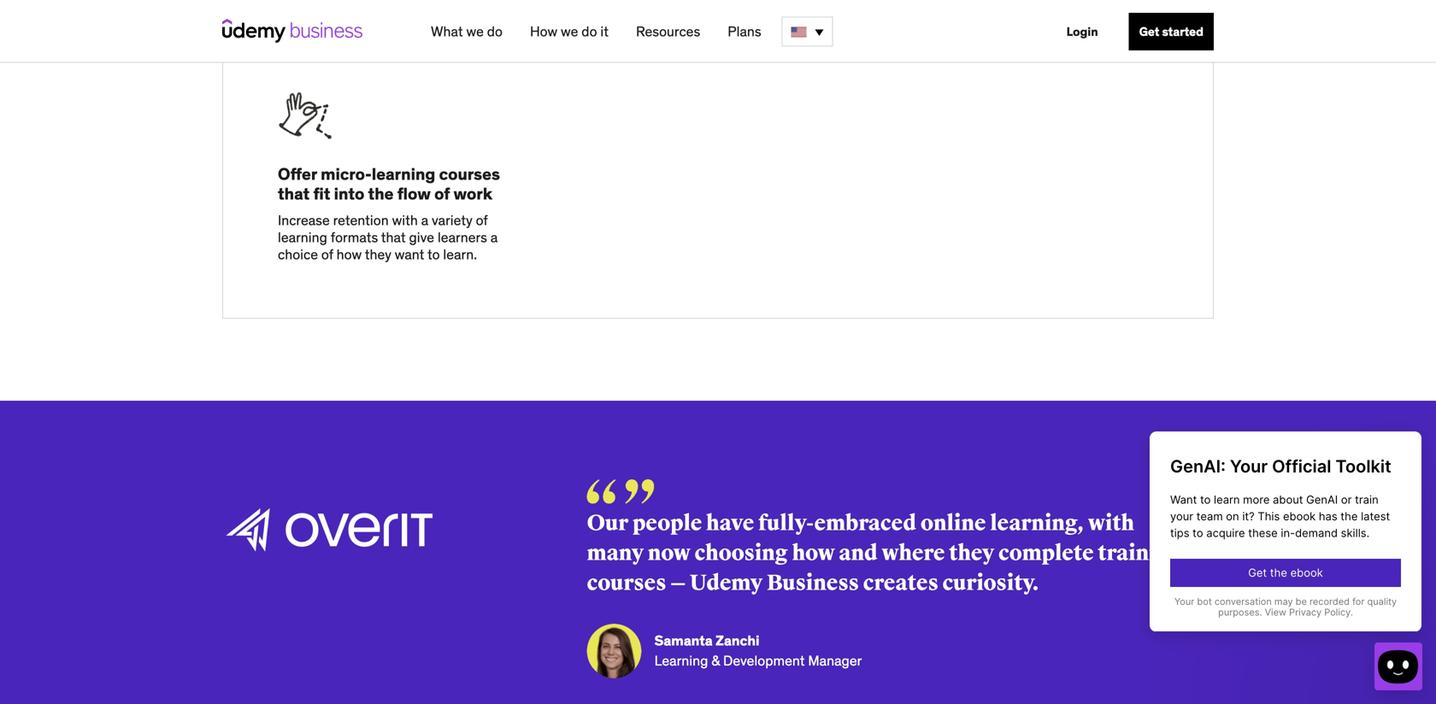 Task type: locate. For each thing, give the bounding box(es) containing it.
do inside dropdown button
[[487, 23, 503, 40]]

that left give
[[381, 229, 406, 246]]

do right what
[[487, 23, 503, 40]]

manager
[[809, 653, 862, 670]]

2 we from the left
[[561, 23, 579, 40]]

0 horizontal spatial learning
[[278, 229, 327, 246]]

how down the retention
[[337, 246, 362, 263]]

zanchi
[[716, 632, 760, 650]]

we
[[466, 23, 484, 40], [561, 23, 579, 40]]

variety
[[432, 212, 473, 229]]

get
[[1140, 24, 1160, 39]]

0 horizontal spatial do
[[487, 23, 503, 40]]

1 vertical spatial with
[[1089, 511, 1135, 537]]

our people have fully-embraced online learning, with many now choosing how and where they complete training courses — udemy business creates curiosity.
[[587, 511, 1183, 597]]

0 horizontal spatial we
[[466, 23, 484, 40]]

offer micro-learning courses that fit into the flow of work increase retention with a variety of learning formats that give learners a choice of how they want to learn.
[[278, 164, 500, 263]]

that left "fit"
[[278, 184, 310, 204]]

0 vertical spatial with
[[392, 212, 418, 229]]

curiosity.
[[943, 571, 1040, 597]]

offer
[[278, 164, 317, 184]]

a left variety
[[421, 212, 429, 229]]

training
[[1098, 541, 1183, 567]]

they down online
[[949, 541, 995, 567]]

1 horizontal spatial we
[[561, 23, 579, 40]]

now
[[648, 541, 691, 567]]

learning
[[655, 653, 708, 670]]

into
[[334, 184, 365, 204]]

0 horizontal spatial of
[[321, 246, 333, 263]]

get started link
[[1129, 13, 1214, 50]]

what we do button
[[424, 16, 510, 47]]

people
[[633, 511, 702, 537]]

how
[[337, 246, 362, 263], [793, 541, 835, 567]]

courses down "many"
[[587, 571, 667, 597]]

0 horizontal spatial how
[[337, 246, 362, 263]]

1 horizontal spatial do
[[582, 23, 597, 40]]

learning right the into
[[372, 164, 436, 184]]

formats
[[331, 229, 378, 246]]

1 horizontal spatial how
[[793, 541, 835, 567]]

courses inside 'our people have fully-embraced online learning, with many now choosing how and where they complete training courses — udemy business creates curiosity.'
[[587, 571, 667, 597]]

1 horizontal spatial that
[[381, 229, 406, 246]]

online
[[921, 511, 986, 537]]

samanta
[[655, 632, 713, 650]]

we for how
[[561, 23, 579, 40]]

1 horizontal spatial with
[[1089, 511, 1135, 537]]

0 vertical spatial they
[[365, 246, 392, 263]]

1 vertical spatial that
[[381, 229, 406, 246]]

started
[[1163, 24, 1204, 39]]

learning down "fit"
[[278, 229, 327, 246]]

our
[[587, 511, 629, 537]]

—
[[671, 571, 686, 597]]

0 vertical spatial courses
[[439, 164, 500, 184]]

of right choice
[[321, 246, 333, 263]]

a right learners at the left top
[[491, 229, 498, 246]]

how inside 'our people have fully-embraced online learning, with many now choosing how and where they complete training courses — udemy business creates curiosity.'
[[793, 541, 835, 567]]

they left want
[[365, 246, 392, 263]]

creates
[[864, 571, 939, 597]]

login button
[[1057, 13, 1109, 50]]

0 vertical spatial that
[[278, 184, 310, 204]]

learning
[[372, 164, 436, 184], [278, 229, 327, 246]]

and
[[839, 541, 878, 567]]

1 do from the left
[[487, 23, 503, 40]]

0 vertical spatial how
[[337, 246, 362, 263]]

retention
[[333, 212, 389, 229]]

1 horizontal spatial learning
[[372, 164, 436, 184]]

how up business
[[793, 541, 835, 567]]

do
[[487, 23, 503, 40], [582, 23, 597, 40]]

1 vertical spatial courses
[[587, 571, 667, 597]]

choice
[[278, 246, 318, 263]]

a
[[421, 212, 429, 229], [491, 229, 498, 246]]

we inside popup button
[[561, 23, 579, 40]]

1 horizontal spatial they
[[949, 541, 995, 567]]

1 horizontal spatial of
[[435, 184, 450, 204]]

with up training
[[1089, 511, 1135, 537]]

fit
[[313, 184, 330, 204]]

do inside popup button
[[582, 23, 597, 40]]

1 horizontal spatial a
[[491, 229, 498, 246]]

we inside dropdown button
[[466, 23, 484, 40]]

0 vertical spatial learning
[[372, 164, 436, 184]]

0 horizontal spatial they
[[365, 246, 392, 263]]

of down work
[[476, 212, 488, 229]]

development
[[724, 653, 805, 670]]

that
[[278, 184, 310, 204], [381, 229, 406, 246]]

2 do from the left
[[582, 23, 597, 40]]

0 horizontal spatial with
[[392, 212, 418, 229]]

2 horizontal spatial of
[[476, 212, 488, 229]]

they inside offer micro-learning courses that fit into the flow of work increase retention with a variety of learning formats that give learners a choice of how they want to learn.
[[365, 246, 392, 263]]

do left it
[[582, 23, 597, 40]]

2 vertical spatial of
[[321, 246, 333, 263]]

how inside offer micro-learning courses that fit into the flow of work increase retention with a variety of learning formats that give learners a choice of how they want to learn.
[[337, 246, 362, 263]]

of
[[435, 184, 450, 204], [476, 212, 488, 229], [321, 246, 333, 263]]

they inside 'our people have fully-embraced online learning, with many now choosing how and where they complete training courses — udemy business creates curiosity.'
[[949, 541, 995, 567]]

resources
[[636, 23, 701, 40]]

0 horizontal spatial courses
[[439, 164, 500, 184]]

with down the flow
[[392, 212, 418, 229]]

of right the flow
[[435, 184, 450, 204]]

we right what
[[466, 23, 484, 40]]

1 we from the left
[[466, 23, 484, 40]]

1 vertical spatial how
[[793, 541, 835, 567]]

we right how
[[561, 23, 579, 40]]

they
[[365, 246, 392, 263], [949, 541, 995, 567]]

with
[[392, 212, 418, 229], [1089, 511, 1135, 537]]

courses up variety
[[439, 164, 500, 184]]

1 vertical spatial they
[[949, 541, 995, 567]]

1 horizontal spatial courses
[[587, 571, 667, 597]]

courses
[[439, 164, 500, 184], [587, 571, 667, 597]]

what we do
[[431, 23, 503, 40]]



Task type: describe. For each thing, give the bounding box(es) containing it.
business
[[767, 571, 859, 597]]

with inside offer micro-learning courses that fit into the flow of work increase retention with a variety of learning formats that give learners a choice of how they want to learn.
[[392, 212, 418, 229]]

what
[[431, 23, 463, 40]]

work
[[454, 184, 493, 204]]

choosing
[[695, 541, 788, 567]]

the
[[368, 184, 394, 204]]

flow
[[397, 184, 431, 204]]

it
[[601, 23, 609, 40]]

get started
[[1140, 24, 1204, 39]]

with inside 'our people have fully-embraced online learning, with many now choosing how and where they complete training courses — udemy business creates curiosity.'
[[1089, 511, 1135, 537]]

learners
[[438, 229, 487, 246]]

how we do it button
[[523, 16, 616, 47]]

many
[[587, 541, 644, 567]]

udemy
[[690, 571, 763, 597]]

we for what
[[466, 23, 484, 40]]

udemy business image
[[222, 19, 363, 43]]

have
[[707, 511, 755, 537]]

do for how we do it
[[582, 23, 597, 40]]

plans button
[[721, 16, 769, 47]]

micro-
[[321, 164, 372, 184]]

increase
[[278, 212, 330, 229]]

to
[[428, 246, 440, 263]]

learn.
[[443, 246, 477, 263]]

1 vertical spatial learning
[[278, 229, 327, 246]]

plans
[[728, 23, 762, 40]]

fully-
[[759, 511, 815, 537]]

menu navigation
[[417, 0, 1214, 63]]

learn more link
[[594, 23, 667, 41]]

samanta zanchi learning & development manager
[[655, 632, 862, 670]]

learn more
[[594, 23, 667, 41]]

learning,
[[991, 511, 1085, 537]]

how we do it
[[530, 23, 609, 40]]

do for what we do
[[487, 23, 503, 40]]

where
[[882, 541, 945, 567]]

learn
[[594, 23, 631, 41]]

give
[[409, 229, 435, 246]]

more
[[634, 23, 667, 41]]

&
[[712, 653, 720, 670]]

0 horizontal spatial that
[[278, 184, 310, 204]]

how
[[530, 23, 558, 40]]

complete
[[999, 541, 1094, 567]]

1 vertical spatial of
[[476, 212, 488, 229]]

courses inside offer micro-learning courses that fit into the flow of work increase retention with a variety of learning formats that give learners a choice of how they want to learn.
[[439, 164, 500, 184]]

0 vertical spatial of
[[435, 184, 450, 204]]

embraced
[[815, 511, 917, 537]]

resources button
[[629, 16, 707, 47]]

want
[[395, 246, 425, 263]]

0 horizontal spatial a
[[421, 212, 429, 229]]

login
[[1067, 24, 1099, 39]]



Task type: vqa. For each thing, say whether or not it's contained in the screenshot.
to
yes



